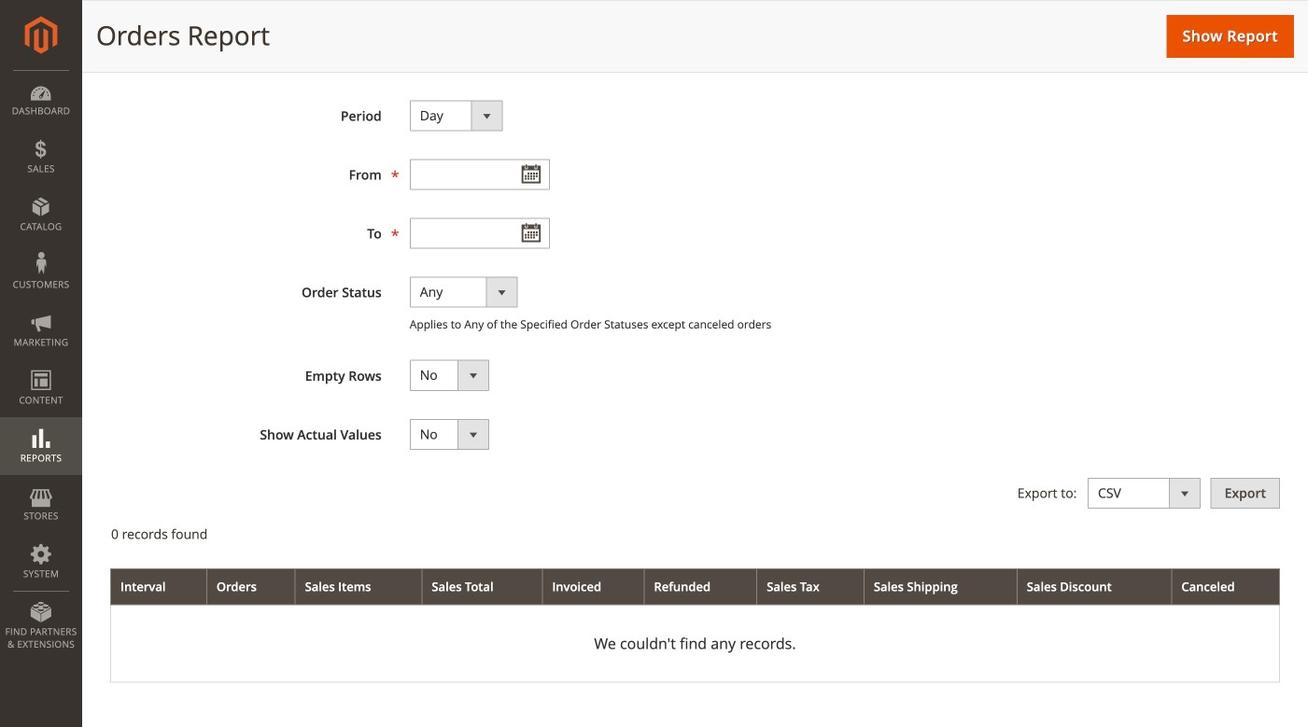 Task type: locate. For each thing, give the bounding box(es) containing it.
None text field
[[410, 218, 550, 249]]

menu bar
[[0, 70, 82, 660]]

None text field
[[410, 159, 550, 190]]

magento admin panel image
[[25, 16, 57, 54]]



